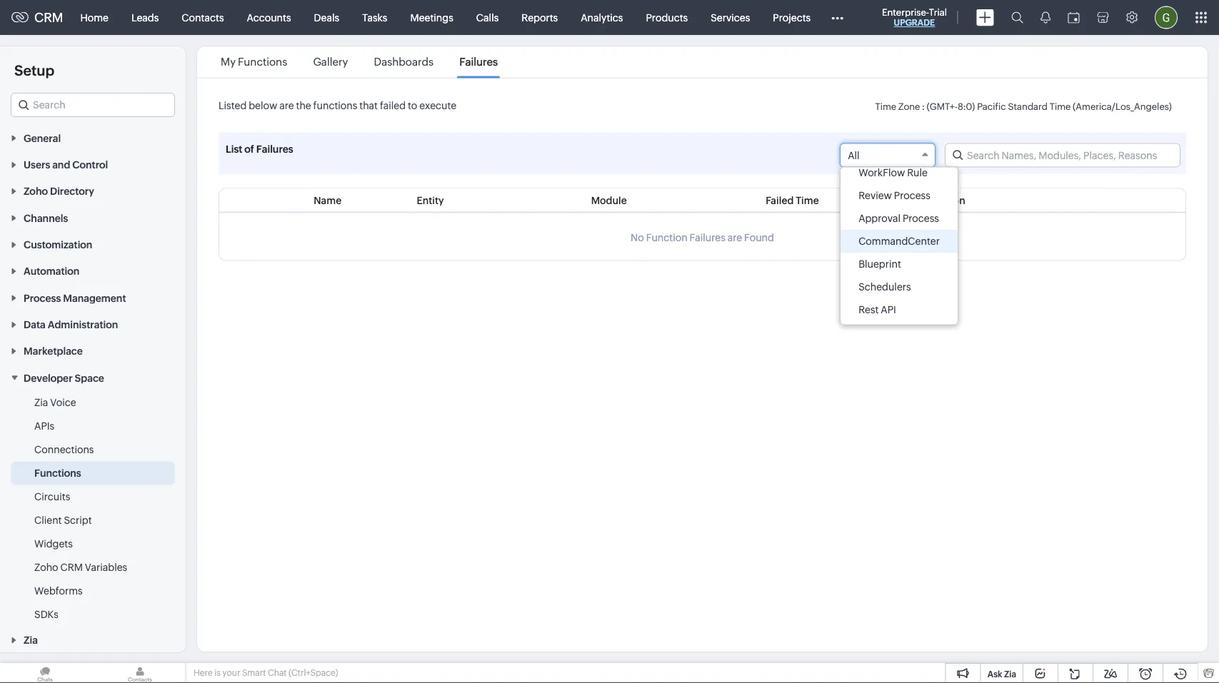 Task type: locate. For each thing, give the bounding box(es) containing it.
0 horizontal spatial functions
[[34, 468, 81, 479]]

voice
[[50, 397, 76, 408]]

1 vertical spatial failures
[[256, 143, 294, 155]]

list box
[[841, 161, 958, 325]]

calls link
[[465, 0, 510, 35]]

here is your smart chat (ctrl+space)
[[194, 669, 338, 679]]

failed
[[380, 100, 406, 111]]

process down rule
[[895, 190, 931, 201]]

zia voice
[[34, 397, 76, 408]]

process for review process
[[895, 190, 931, 201]]

process down review process option
[[903, 213, 940, 224]]

of
[[245, 143, 254, 155]]

upgrade
[[894, 18, 936, 28]]

chat
[[268, 669, 287, 679]]

crm link
[[11, 10, 63, 25]]

1 vertical spatial zia
[[1005, 670, 1017, 680]]

0 vertical spatial zia
[[34, 397, 48, 408]]

the
[[296, 100, 311, 111]]

process
[[895, 190, 931, 201], [903, 213, 940, 224]]

developer space region
[[0, 391, 186, 627]]

failed time
[[766, 195, 820, 206]]

chats image
[[0, 664, 90, 684]]

schedulers option
[[841, 276, 958, 298]]

failures
[[460, 56, 498, 68], [256, 143, 294, 155]]

zia
[[34, 397, 48, 408], [1005, 670, 1017, 680]]

meetings link
[[399, 0, 465, 35]]

here
[[194, 669, 213, 679]]

process inside option
[[903, 213, 940, 224]]

review
[[859, 190, 893, 201]]

1 horizontal spatial zia
[[1005, 670, 1017, 680]]

process inside option
[[895, 190, 931, 201]]

1 horizontal spatial time
[[876, 101, 897, 112]]

time
[[876, 101, 897, 112], [1050, 101, 1072, 112], [796, 195, 820, 206]]

blueprint
[[859, 258, 902, 270]]

failures down calls
[[460, 56, 498, 68]]

sdks link
[[34, 608, 58, 622]]

services link
[[700, 0, 762, 35]]

to
[[408, 100, 418, 111]]

circuits link
[[34, 490, 70, 504]]

projects
[[773, 12, 811, 23]]

accounts link
[[235, 0, 303, 35]]

enterprise-trial upgrade
[[883, 7, 948, 28]]

circuits
[[34, 491, 70, 503]]

below
[[249, 100, 277, 111]]

zia inside developer space region
[[34, 397, 48, 408]]

zia left voice at the left bottom of the page
[[34, 397, 48, 408]]

time right standard at the top right of the page
[[1050, 101, 1072, 112]]

1 horizontal spatial functions
[[238, 56, 287, 68]]

workflow
[[859, 167, 906, 178]]

failures right of
[[256, 143, 294, 155]]

1 vertical spatial functions
[[34, 468, 81, 479]]

functions up circuits link
[[34, 468, 81, 479]]

8:0)
[[958, 101, 976, 112]]

contacts link
[[170, 0, 235, 35]]

0 vertical spatial failures
[[460, 56, 498, 68]]

variables
[[85, 562, 127, 573]]

zoho crm variables
[[34, 562, 127, 573]]

products link
[[635, 0, 700, 35]]

0 vertical spatial crm
[[34, 10, 63, 25]]

analytics link
[[570, 0, 635, 35]]

functions right my
[[238, 56, 287, 68]]

0 horizontal spatial time
[[796, 195, 820, 206]]

list of failures
[[226, 143, 294, 155]]

enterprise-
[[883, 7, 930, 18]]

trial
[[930, 7, 948, 18]]

products
[[646, 12, 688, 23]]

list
[[208, 46, 511, 78]]

1 vertical spatial crm
[[60, 562, 83, 573]]

api
[[881, 304, 897, 316]]

list box containing workflow rule
[[841, 161, 958, 325]]

rest api
[[859, 304, 897, 316]]

failed
[[766, 195, 794, 206]]

crm right zoho
[[60, 562, 83, 573]]

review process
[[859, 190, 931, 201]]

crm left home
[[34, 10, 63, 25]]

that
[[360, 100, 378, 111]]

profile image
[[1156, 6, 1178, 29]]

name
[[314, 195, 342, 206]]

zia right ask
[[1005, 670, 1017, 680]]

profile element
[[1147, 0, 1187, 35]]

connections
[[34, 444, 94, 455]]

0 vertical spatial functions
[[238, 56, 287, 68]]

gallery link
[[311, 56, 350, 68]]

dashboards
[[374, 56, 434, 68]]

zoho crm variables link
[[34, 561, 127, 575]]

services
[[711, 12, 751, 23]]

are
[[280, 100, 294, 111]]

approval process option
[[841, 207, 958, 230]]

connections link
[[34, 443, 94, 457]]

list containing my functions
[[208, 46, 511, 78]]

1 vertical spatial process
[[903, 213, 940, 224]]

functions link
[[34, 466, 81, 481]]

0 horizontal spatial zia
[[34, 397, 48, 408]]

0 vertical spatial process
[[895, 190, 931, 201]]

time left zone
[[876, 101, 897, 112]]

client script link
[[34, 513, 92, 528]]

is
[[215, 669, 221, 679]]

0 horizontal spatial failures
[[256, 143, 294, 155]]

functions
[[238, 56, 287, 68], [34, 468, 81, 479]]

commandcenter
[[859, 235, 940, 247]]

time right the failed
[[796, 195, 820, 206]]

leads link
[[120, 0, 170, 35]]

apis link
[[34, 419, 54, 433]]



Task type: describe. For each thing, give the bounding box(es) containing it.
tasks
[[362, 12, 388, 23]]

approval
[[859, 213, 901, 224]]

widgets
[[34, 538, 73, 550]]

tasks link
[[351, 0, 399, 35]]

leads
[[131, 12, 159, 23]]

blueprint option
[[841, 253, 958, 276]]

reports link
[[510, 0, 570, 35]]

(america/los_angeles)
[[1073, 101, 1173, 112]]

rule
[[908, 167, 928, 178]]

dashboards link
[[372, 56, 436, 68]]

zone
[[899, 101, 921, 112]]

accounts
[[247, 12, 291, 23]]

schedulers
[[859, 281, 912, 293]]

All field
[[841, 143, 936, 168]]

webforms
[[34, 586, 83, 597]]

functions inside developer space region
[[34, 468, 81, 479]]

gallery
[[313, 56, 348, 68]]

deals link
[[303, 0, 351, 35]]

listed
[[219, 100, 247, 111]]

developer space
[[24, 373, 104, 384]]

contacts image
[[95, 664, 185, 684]]

setup
[[14, 62, 55, 79]]

workflow rule option
[[841, 161, 958, 184]]

developer space button
[[0, 364, 186, 391]]

meetings
[[411, 12, 454, 23]]

ask zia
[[988, 670, 1017, 680]]

process for approval process
[[903, 213, 940, 224]]

all
[[848, 150, 860, 161]]

functions
[[313, 100, 358, 111]]

calls
[[477, 12, 499, 23]]

ask
[[988, 670, 1003, 680]]

commandcenter option
[[841, 230, 958, 253]]

widgets link
[[34, 537, 73, 551]]

2 horizontal spatial time
[[1050, 101, 1072, 112]]

my functions link
[[219, 56, 290, 68]]

smart
[[242, 669, 266, 679]]

analytics
[[581, 12, 624, 23]]

client script
[[34, 515, 92, 526]]

webforms link
[[34, 584, 83, 598]]

home
[[80, 12, 109, 23]]

entity
[[417, 195, 444, 206]]

list
[[226, 143, 243, 155]]

pacific
[[978, 101, 1007, 112]]

script
[[64, 515, 92, 526]]

:
[[923, 101, 925, 112]]

zoho
[[34, 562, 58, 573]]

review process option
[[841, 184, 958, 207]]

apis
[[34, 420, 54, 432]]

client
[[34, 515, 62, 526]]

my
[[221, 56, 236, 68]]

developer
[[24, 373, 73, 384]]

Search Names, Modules, Places, Reasons text field
[[946, 144, 1181, 167]]

time zone : (gmt+-8:0) pacific standard time (america/los_angeles)
[[876, 101, 1173, 112]]

(ctrl+space)
[[289, 669, 338, 679]]

functions inside 'list'
[[238, 56, 287, 68]]

deals
[[314, 12, 340, 23]]

contacts
[[182, 12, 224, 23]]

crm inside zoho crm variables link
[[60, 562, 83, 573]]

reports
[[522, 12, 558, 23]]

rest
[[859, 304, 879, 316]]

execute
[[420, 100, 457, 111]]

projects link
[[762, 0, 823, 35]]

rest api option
[[841, 298, 958, 321]]

module
[[592, 195, 627, 206]]

space
[[75, 373, 104, 384]]

calendar image
[[1068, 12, 1081, 23]]

standard
[[1009, 101, 1048, 112]]

your
[[222, 669, 240, 679]]

1 horizontal spatial failures
[[460, 56, 498, 68]]

my functions
[[221, 56, 287, 68]]

failures link
[[457, 56, 500, 68]]

reason
[[931, 195, 966, 206]]

workflow rule
[[859, 167, 928, 178]]

home link
[[69, 0, 120, 35]]

listed below are the functions that failed to execute
[[219, 100, 457, 111]]



Task type: vqa. For each thing, say whether or not it's contained in the screenshot.
'CRM' 'link'
yes



